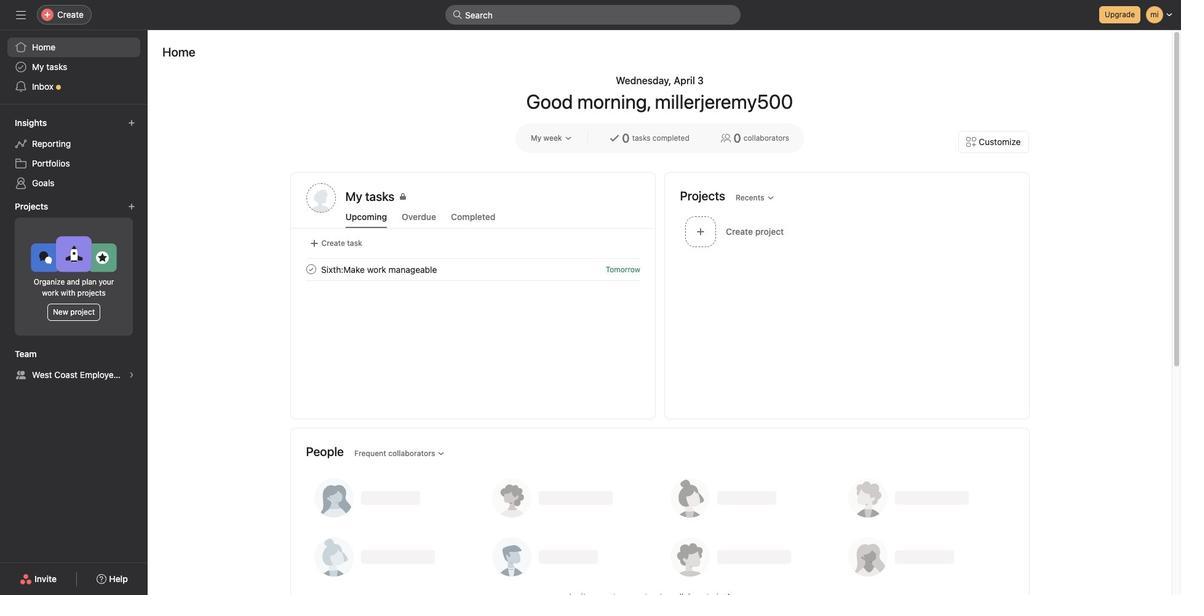 Task type: locate. For each thing, give the bounding box(es) containing it.
None field
[[446, 5, 741, 25]]

see details, west coast employees 2 image
[[128, 372, 135, 379]]

Search tasks, projects, and more text field
[[446, 5, 741, 25]]

insights element
[[0, 112, 148, 196]]

hide sidebar image
[[16, 10, 26, 20]]

list item
[[291, 258, 655, 281]]

teams element
[[0, 343, 148, 388]]

mark complete image
[[304, 262, 318, 277]]

new project or portfolio image
[[128, 203, 135, 210]]

new insights image
[[128, 119, 135, 127]]

add profile photo image
[[306, 183, 336, 213]]

projects element
[[0, 196, 148, 343]]



Task type: vqa. For each thing, say whether or not it's contained in the screenshot.
"Hide sidebar" ICON
yes



Task type: describe. For each thing, give the bounding box(es) containing it.
prominent image
[[453, 10, 463, 20]]

global element
[[0, 30, 148, 104]]

Mark complete checkbox
[[304, 262, 318, 277]]



